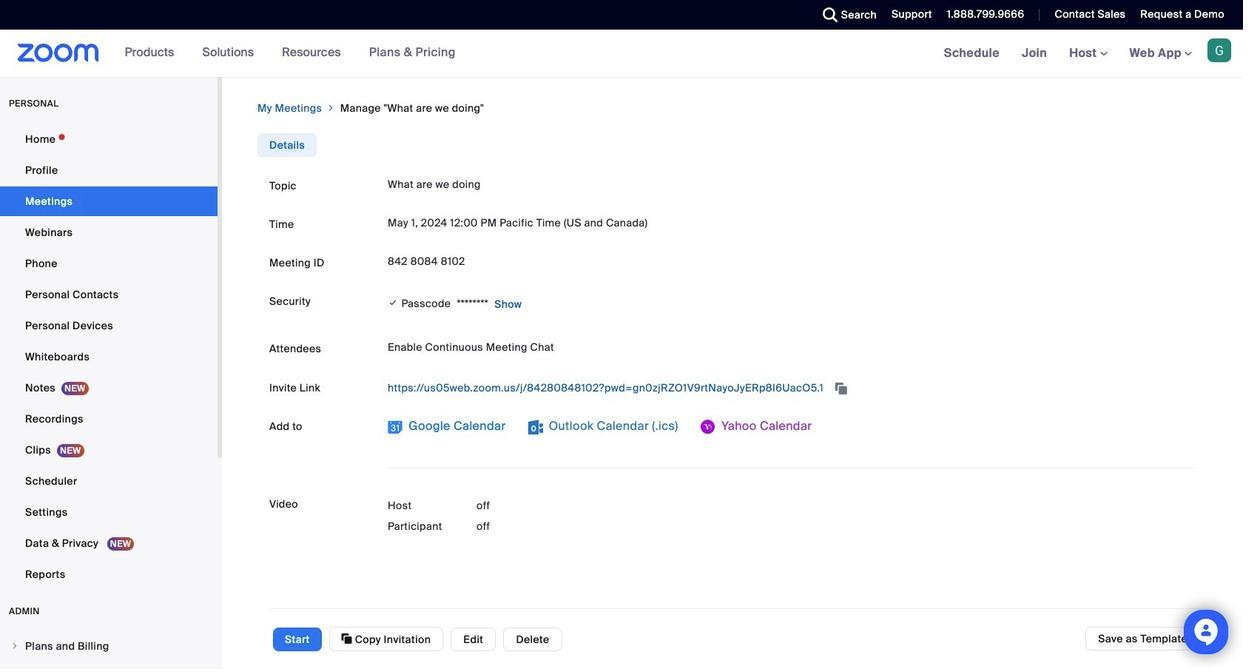 Task type: vqa. For each thing, say whether or not it's contained in the screenshot.
copy url image
yes



Task type: describe. For each thing, give the bounding box(es) containing it.
product information navigation
[[99, 30, 467, 77]]

add to google calendar image
[[388, 420, 403, 435]]

checked image
[[388, 295, 399, 310]]

0 vertical spatial right image
[[327, 101, 336, 116]]

add to outlook calendar (.ics) image
[[528, 420, 543, 435]]

manage what are we doing navigation
[[258, 101, 1208, 116]]

copy url image
[[834, 384, 849, 394]]

zoom logo image
[[18, 44, 99, 62]]

copy image
[[342, 632, 352, 646]]



Task type: locate. For each thing, give the bounding box(es) containing it.
meetings navigation
[[933, 30, 1244, 78]]

right image
[[327, 101, 336, 116], [10, 642, 19, 651]]

profile picture image
[[1208, 39, 1232, 62]]

menu item
[[0, 632, 218, 660]]

banner
[[0, 30, 1244, 78]]

1 horizontal spatial right image
[[327, 101, 336, 116]]

add to yahoo calendar image
[[701, 420, 716, 435]]

personal menu menu
[[0, 124, 218, 591]]

1 vertical spatial right image
[[10, 642, 19, 651]]

0 horizontal spatial right image
[[10, 642, 19, 651]]

tab
[[258, 133, 317, 157]]

manage my meeting tab control tab list
[[258, 133, 317, 157]]



